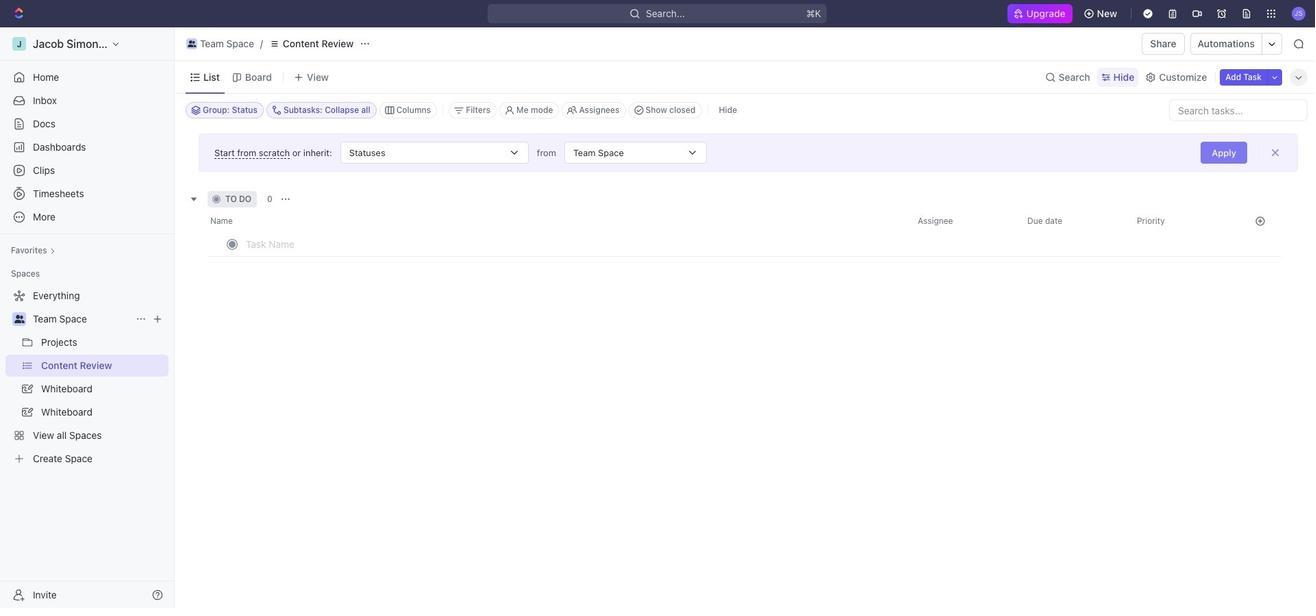 Task type: locate. For each thing, give the bounding box(es) containing it.
0 vertical spatial user group image
[[188, 40, 196, 47]]

user group image
[[188, 40, 196, 47], [14, 315, 24, 324]]

0 horizontal spatial user group image
[[14, 315, 24, 324]]

tree
[[5, 285, 169, 470]]

1 vertical spatial user group image
[[14, 315, 24, 324]]



Task type: describe. For each thing, give the bounding box(es) containing it.
user group image inside tree
[[14, 315, 24, 324]]

tree inside sidebar navigation
[[5, 285, 169, 470]]

Search tasks... text field
[[1171, 100, 1308, 121]]

jacob simon's workspace, , element
[[12, 37, 26, 51]]

Task Name text field
[[246, 233, 646, 255]]

sidebar navigation
[[0, 27, 178, 609]]

1 horizontal spatial user group image
[[188, 40, 196, 47]]



Task type: vqa. For each thing, say whether or not it's contained in the screenshot.
Tree within the Sidebar 'navigation'
yes



